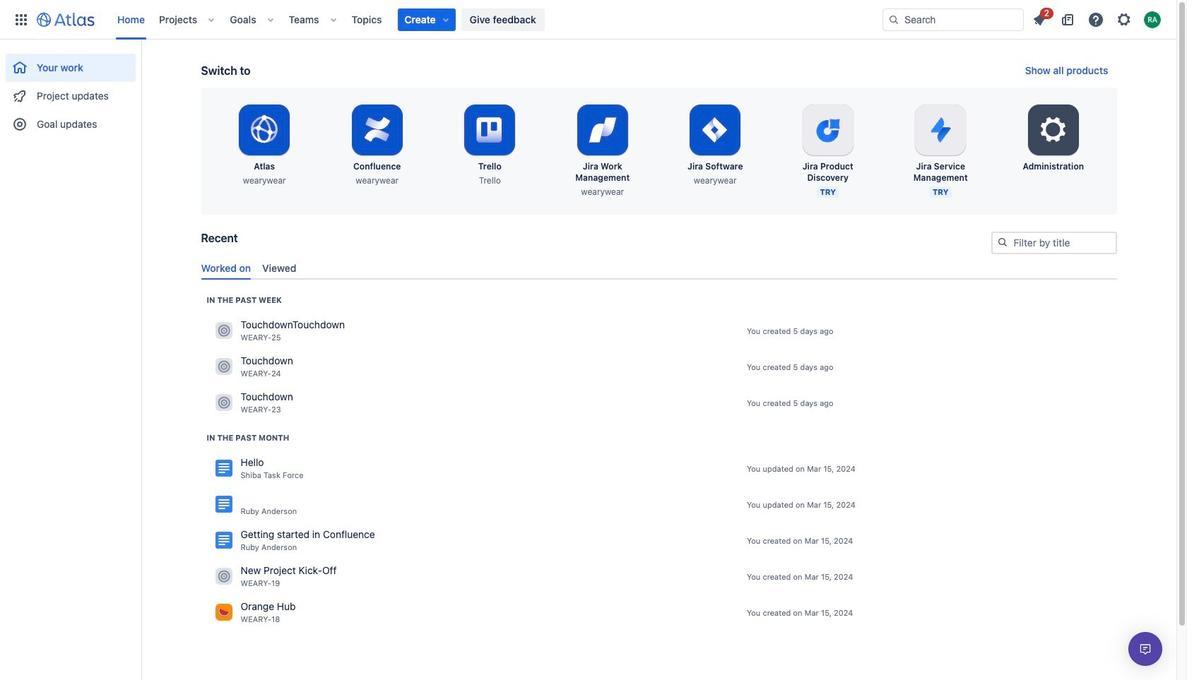 Task type: locate. For each thing, give the bounding box(es) containing it.
Search field
[[883, 8, 1025, 31]]

tab list
[[196, 256, 1123, 280]]

4 townsquare image from the top
[[215, 569, 232, 586]]

search image
[[997, 237, 1009, 248]]

confluence image down confluence image
[[215, 533, 232, 550]]

group
[[6, 40, 136, 143]]

confluence image
[[215, 461, 232, 478], [215, 533, 232, 550]]

1 confluence image from the top
[[215, 461, 232, 478]]

confluence image up confluence image
[[215, 461, 232, 478]]

townsquare image
[[215, 605, 232, 622]]

0 vertical spatial heading
[[207, 295, 282, 306]]

heading for confluence image
[[207, 433, 289, 444]]

banner
[[0, 0, 1177, 40]]

heading for third townsquare image from the bottom
[[207, 295, 282, 306]]

open intercom messenger image
[[1138, 641, 1155, 658]]

top element
[[8, 0, 883, 39]]

2 townsquare image from the top
[[215, 359, 232, 376]]

2 heading from the top
[[207, 433, 289, 444]]

1 heading from the top
[[207, 295, 282, 306]]

1 vertical spatial heading
[[207, 433, 289, 444]]

confluence image
[[215, 497, 232, 514]]

None search field
[[883, 8, 1025, 31]]

settings image
[[1116, 11, 1133, 28]]

1 vertical spatial confluence image
[[215, 533, 232, 550]]

townsquare image
[[215, 323, 232, 340], [215, 359, 232, 376], [215, 395, 232, 412], [215, 569, 232, 586]]

help image
[[1088, 11, 1105, 28]]

1 townsquare image from the top
[[215, 323, 232, 340]]

0 vertical spatial confluence image
[[215, 461, 232, 478]]

heading
[[207, 295, 282, 306], [207, 433, 289, 444]]



Task type: describe. For each thing, give the bounding box(es) containing it.
notifications image
[[1032, 11, 1049, 28]]

3 townsquare image from the top
[[215, 395, 232, 412]]

switch to... image
[[13, 11, 30, 28]]

account image
[[1145, 11, 1162, 28]]

settings image
[[1037, 113, 1071, 147]]

search image
[[889, 14, 900, 25]]

Filter by title field
[[993, 233, 1116, 253]]

2 confluence image from the top
[[215, 533, 232, 550]]



Task type: vqa. For each thing, say whether or not it's contained in the screenshot.
settings ICON
yes



